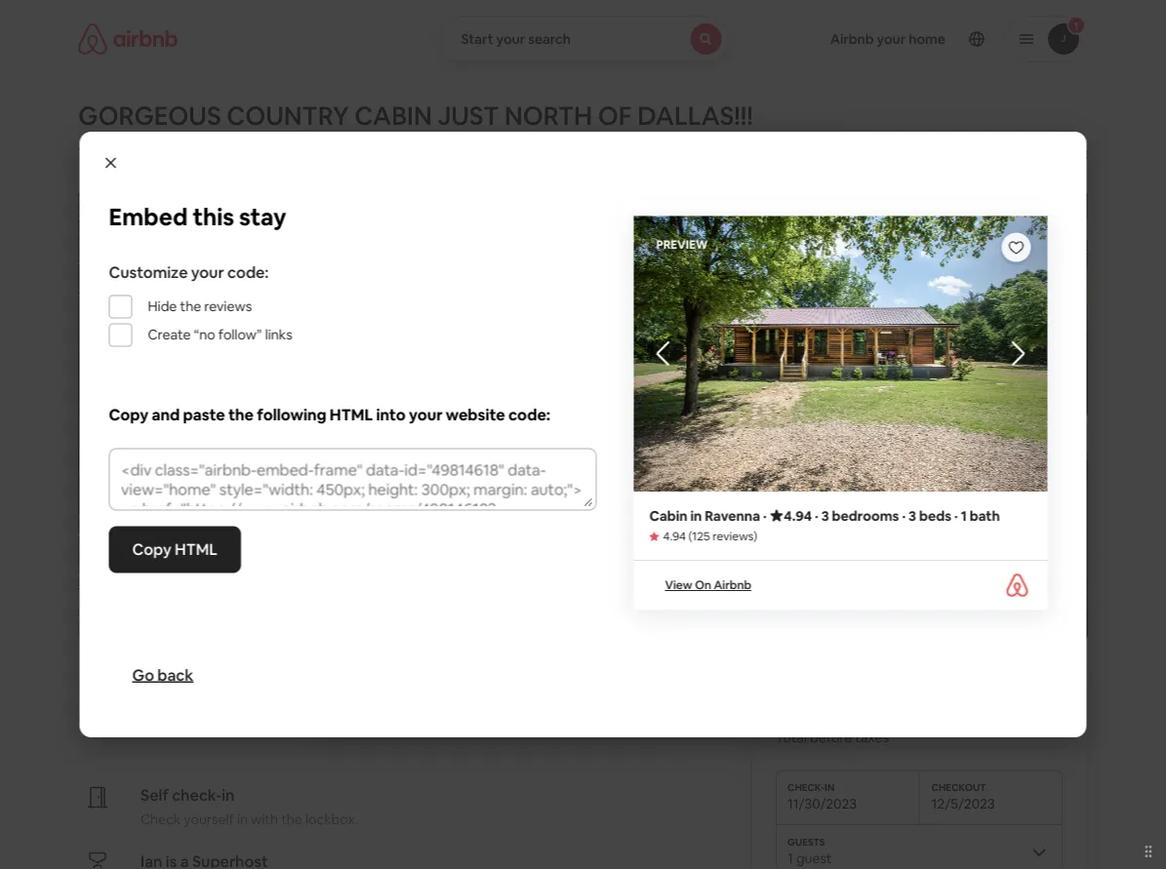 Task type: vqa. For each thing, say whether or not it's contained in the screenshot.
every
no



Task type: locate. For each thing, give the bounding box(es) containing it.
1 vertical spatial beds
[[920, 508, 952, 525]]

cabin inside embed modal dialog
[[650, 508, 688, 525]]

1 vertical spatial cabin in ravenna · ★4.94 · 3 bedrooms · 3 beds · 1 bath
[[650, 508, 1001, 525]]

4.94 down gorgeous
[[96, 142, 123, 159]]

create "no follow" links
[[148, 326, 293, 343]]

2 horizontal spatial your
[[497, 30, 525, 48]]

2 vertical spatial your
[[409, 405, 443, 425]]

embed modal dialog
[[80, 132, 1087, 738]]

0 horizontal spatial bedrooms
[[609, 279, 683, 299]]

★4.94
[[540, 279, 586, 299], [770, 508, 812, 525]]

html
[[330, 405, 373, 425], [175, 540, 218, 560]]

bedrooms inside embed modal dialog
[[832, 508, 900, 525]]

links
[[265, 326, 293, 343]]

cabin in ravenna · ★4.94 · 3 bedrooms · 3 beds · 1 bath image
[[634, 216, 1048, 492], [634, 216, 1048, 492]]

0 horizontal spatial your
[[191, 263, 224, 283]]

1 vertical spatial copy
[[132, 540, 171, 560]]

cabin
[[142, 675, 197, 703]]

0 horizontal spatial reviews
[[204, 297, 252, 315]]

1
[[752, 279, 758, 299], [961, 508, 967, 525]]

·
[[126, 142, 130, 159], [533, 279, 537, 299], [590, 279, 593, 299], [686, 279, 690, 299], [745, 279, 749, 299], [763, 508, 767, 525], [815, 508, 819, 525], [903, 508, 906, 525], [955, 508, 959, 525]]

follow"
[[219, 326, 262, 343]]

1 vertical spatial ravenna
[[705, 508, 761, 525]]

your for search
[[497, 30, 525, 48]]

1 horizontal spatial 4.94
[[663, 529, 686, 544]]

code:
[[228, 263, 269, 283]]

0 horizontal spatial html
[[175, 540, 218, 560]]

6
[[78, 709, 87, 729]]

in inside embed modal dialog
[[691, 508, 702, 525]]

0 vertical spatial ★4.94
[[540, 279, 586, 299]]

reviews right '125' in the bottom right of the page
[[713, 529, 754, 544]]

1 vertical spatial html
[[175, 540, 218, 560]]

check-
[[172, 786, 222, 806]]

messages
[[405, 461, 477, 481]]

4.94
[[96, 142, 123, 159], [663, 529, 686, 544]]

cabin in ravenna · ★4.94 · 3 bedrooms · 3 beds · 1 bath down preview
[[408, 279, 795, 299]]

paste
[[183, 405, 225, 425]]

125
[[693, 529, 711, 544]]

facebook
[[666, 551, 739, 571]]

cabin
[[355, 100, 432, 132]]

1 vertical spatial 1
[[961, 508, 967, 525]]

copy html
[[132, 540, 218, 560]]

copy
[[109, 405, 149, 425], [132, 540, 171, 560]]

with
[[251, 811, 278, 829]]

12/5/2023
[[932, 796, 996, 813]]

copy for copy html
[[132, 540, 171, 560]]

)
[[754, 529, 758, 544]]

beds
[[706, 279, 741, 299], [920, 508, 952, 525]]

reviews
[[204, 297, 252, 315], [713, 529, 754, 544]]

beds down preview
[[706, 279, 741, 299]]

1 horizontal spatial ravenna
[[705, 508, 761, 525]]

start
[[461, 30, 494, 48]]

the right with
[[281, 811, 303, 829]]

1 vertical spatial bedrooms
[[832, 508, 900, 525]]

0 horizontal spatial 1
[[752, 279, 758, 299]]

1 horizontal spatial the
[[229, 405, 254, 425]]

1 horizontal spatial bath
[[970, 508, 1001, 525]]

cabin
[[408, 279, 449, 299], [650, 508, 688, 525]]

copy inside button
[[132, 540, 171, 560]]

0 vertical spatial 4.94
[[96, 142, 123, 159]]

start your search button
[[437, 16, 730, 62]]

0 vertical spatial copy
[[109, 405, 149, 425]]

:
[[547, 405, 551, 425]]

0 horizontal spatial 4.94
[[96, 142, 123, 159]]

the right paste
[[229, 405, 254, 425]]

facebook link
[[592, 525, 836, 597]]

1 horizontal spatial html
[[330, 405, 373, 425]]

4.94 left the (
[[663, 529, 686, 544]]

bath
[[762, 279, 795, 299], [970, 508, 1001, 525]]

gorgeous country cabin just north of dallas!!! image 3 image
[[591, 423, 836, 645]]

1 horizontal spatial cabin
[[650, 508, 688, 525]]

<div class="airbnb-embed-frame" data-id="49814618" data-view="home" style="width: 450px; height: 300px; margin: auto;"><a href="https://www.airbnb.com/rooms/49814618?check_in=2023-11-30&amp;check_out=2023-12-05&amp;guests=1&amp;adults=1&amp;s=66&amp;source=embed_widget">View On Airbnb</a><a href="https://www.airbnb.com/rooms/49814618?check_in=2023-11-30&amp;check_out=2023-12-05&amp;guests=1&amp;adults=1&amp;s=66&amp;source=embed_widget" rel="nofollow">Cabin in Ravenna · ★4.94 · 3 bedrooms · 3 beds · 1 bath</a><script async="" src="https://www.airbnb.com/embeddable/airbnb_jssdk"></script></div> text field
[[113, 453, 593, 507]]

beds inside embed modal dialog
[[920, 508, 952, 525]]

0 vertical spatial cabin in ravenna · ★4.94 · 3 bedrooms · 3 beds · 1 bath
[[408, 279, 795, 299]]

show all photos
[[949, 596, 1050, 614]]

gorgeous country cabin just north of dallas!!! image 4 image
[[844, 186, 1089, 415]]

your
[[497, 30, 525, 48], [191, 263, 224, 283], [409, 405, 443, 425]]

your for code:
[[191, 263, 224, 283]]

2 horizontal spatial the
[[281, 811, 303, 829]]

4.94 ·
[[96, 142, 130, 159]]

beds up show
[[920, 508, 952, 525]]

by ian
[[277, 675, 337, 703]]

self check-in check yourself in with the lockbox.
[[141, 786, 359, 829]]

1 vertical spatial cabin
[[650, 508, 688, 525]]

0 horizontal spatial bath
[[762, 279, 795, 299]]

4.94 for 4.94 ·
[[96, 142, 123, 159]]

★4.94 inside embed modal dialog
[[770, 508, 812, 525]]

cabin in ravenna · ★4.94 · 3 bedrooms · 3 beds · 1 bath
[[408, 279, 795, 299], [650, 508, 1001, 525]]

1 vertical spatial ★4.94
[[770, 508, 812, 525]]

the right hide
[[180, 297, 201, 315]]

1 horizontal spatial 1
[[961, 508, 967, 525]]

your inside button
[[497, 30, 525, 48]]

create
[[148, 326, 191, 343]]

embed this stay
[[109, 202, 287, 232]]

Start your search search field
[[437, 16, 730, 62]]

0 vertical spatial your
[[497, 30, 525, 48]]

0 vertical spatial html
[[330, 405, 373, 425]]

1 horizontal spatial ★4.94
[[770, 508, 812, 525]]

customize
[[109, 263, 188, 283]]

just
[[438, 100, 499, 132]]

4.94 inside embed modal dialog
[[663, 529, 686, 544]]

1 horizontal spatial bedrooms
[[832, 508, 900, 525]]

1 vertical spatial reviews
[[713, 529, 754, 544]]

0 vertical spatial bedrooms
[[609, 279, 683, 299]]

in
[[453, 279, 465, 299], [691, 508, 702, 525], [222, 786, 235, 806], [237, 811, 248, 829]]

2 vertical spatial the
[[281, 811, 303, 829]]

check
[[141, 811, 181, 829]]

dallas!!!
[[638, 100, 754, 132]]

0 vertical spatial beds
[[706, 279, 741, 299]]

cabin in ravenna · ★4.94 · 3 bedrooms · 3 beds · 1 bath up )
[[650, 508, 1001, 525]]

ravenna
[[469, 279, 530, 299], [705, 508, 761, 525]]

bedrooms
[[609, 279, 683, 299], [832, 508, 900, 525]]

your right start
[[497, 30, 525, 48]]

1 vertical spatial bath
[[970, 508, 1001, 525]]

customize your code:
[[109, 263, 269, 283]]

email link
[[592, 345, 836, 417]]

1 vertical spatial your
[[191, 263, 224, 283]]

0 horizontal spatial ravenna
[[469, 279, 530, 299]]

on
[[695, 578, 712, 593]]

show
[[949, 596, 984, 614]]

search
[[528, 30, 571, 48]]

photos
[[1004, 596, 1050, 614]]

gorgeous country cabin just north of dallas!!!
[[78, 100, 754, 132]]

copy and paste the following html into your website code :
[[109, 405, 551, 425]]

3
[[597, 279, 605, 299], [694, 279, 702, 299], [822, 508, 830, 525], [909, 508, 917, 525]]

and
[[152, 405, 180, 425]]

0 vertical spatial cabin
[[408, 279, 449, 299]]

reviews up create "no follow" links
[[204, 297, 252, 315]]

0 vertical spatial the
[[180, 297, 201, 315]]

country
[[227, 100, 349, 132]]

your up hide the reviews
[[191, 263, 224, 283]]

1 vertical spatial the
[[229, 405, 254, 425]]

your right into
[[409, 405, 443, 425]]

1 vertical spatial 4.94
[[663, 529, 686, 544]]

1 horizontal spatial beds
[[920, 508, 952, 525]]

1 horizontal spatial your
[[409, 405, 443, 425]]

cabin in ravenna · ★4.94 · 3 bedrooms · 3 beds · 1 bath inside embed modal dialog
[[650, 508, 1001, 525]]

view
[[665, 578, 693, 593]]



Task type: describe. For each thing, give the bounding box(es) containing it.
0 horizontal spatial cabin
[[408, 279, 449, 299]]

entire cabin hosted by ian 6 guests
[[78, 675, 337, 729]]

north
[[505, 100, 593, 132]]

yourself
[[184, 811, 234, 829]]

self
[[141, 786, 169, 806]]

(
[[689, 529, 693, 544]]

1 horizontal spatial reviews
[[713, 529, 754, 544]]

go
[[132, 665, 154, 685]]

copy html button
[[109, 527, 241, 574]]

"no
[[194, 326, 216, 343]]

messages link
[[330, 435, 575, 507]]

hosted
[[202, 675, 273, 703]]

4.94 for 4.94 ( 125 reviews )
[[663, 529, 686, 544]]

copy for copy and paste the following html into your website code :
[[109, 405, 149, 425]]

total before taxes
[[776, 729, 890, 747]]

back
[[158, 665, 194, 685]]

entire
[[78, 675, 137, 703]]

the inside the self check-in check yourself in with the lockbox.
[[281, 811, 303, 829]]

bath inside embed modal dialog
[[970, 508, 1001, 525]]

hide the reviews
[[148, 297, 252, 315]]

go back button
[[132, 665, 194, 685]]

hide
[[148, 297, 177, 315]]

this
[[193, 202, 234, 232]]

airbnb
[[714, 578, 752, 593]]

gorgeous country cabin just north of dallas!!! image 1 image
[[78, 186, 583, 645]]

all
[[987, 596, 1001, 614]]

0 vertical spatial ravenna
[[469, 279, 530, 299]]

11/30/2023
[[788, 796, 857, 813]]

go back
[[132, 665, 194, 685]]

view on airbnb button
[[665, 578, 752, 594]]

stay
[[239, 202, 287, 232]]

dining area image
[[844, 423, 1089, 645]]

4.94 ( 125 reviews )
[[663, 529, 758, 544]]

0 horizontal spatial beds
[[706, 279, 741, 299]]

guests
[[91, 709, 139, 729]]

0 horizontal spatial the
[[180, 297, 201, 315]]

living area with electric fireplace image
[[591, 186, 836, 415]]

0 horizontal spatial ★4.94
[[540, 279, 586, 299]]

of
[[598, 100, 632, 132]]

into
[[376, 405, 406, 425]]

code
[[509, 405, 547, 425]]

1 inside embed modal dialog
[[961, 508, 967, 525]]

following
[[257, 405, 327, 425]]

0 vertical spatial 1
[[752, 279, 758, 299]]

save button
[[1027, 135, 1096, 168]]

view on airbnb
[[665, 578, 752, 593]]

html inside button
[[175, 540, 218, 560]]

whatsapp link
[[592, 435, 836, 507]]

before
[[810, 729, 853, 747]]

gorgeous
[[78, 100, 221, 132]]

email
[[666, 371, 706, 391]]

start your search
[[461, 30, 571, 48]]

taxes
[[856, 729, 890, 747]]

ravenna inside embed modal dialog
[[705, 508, 761, 525]]

profile element
[[753, 0, 1089, 78]]

lockbox.
[[306, 811, 359, 829]]

save
[[1058, 143, 1089, 160]]

website
[[446, 405, 505, 425]]

airbnb belo image
[[1006, 574, 1030, 598]]

total
[[776, 729, 807, 747]]

0 vertical spatial reviews
[[204, 297, 252, 315]]

show all photos button
[[910, 588, 1065, 622]]

whatsapp
[[666, 461, 745, 481]]

preview
[[657, 237, 708, 252]]

embed
[[109, 202, 188, 232]]

0 vertical spatial bath
[[762, 279, 795, 299]]



